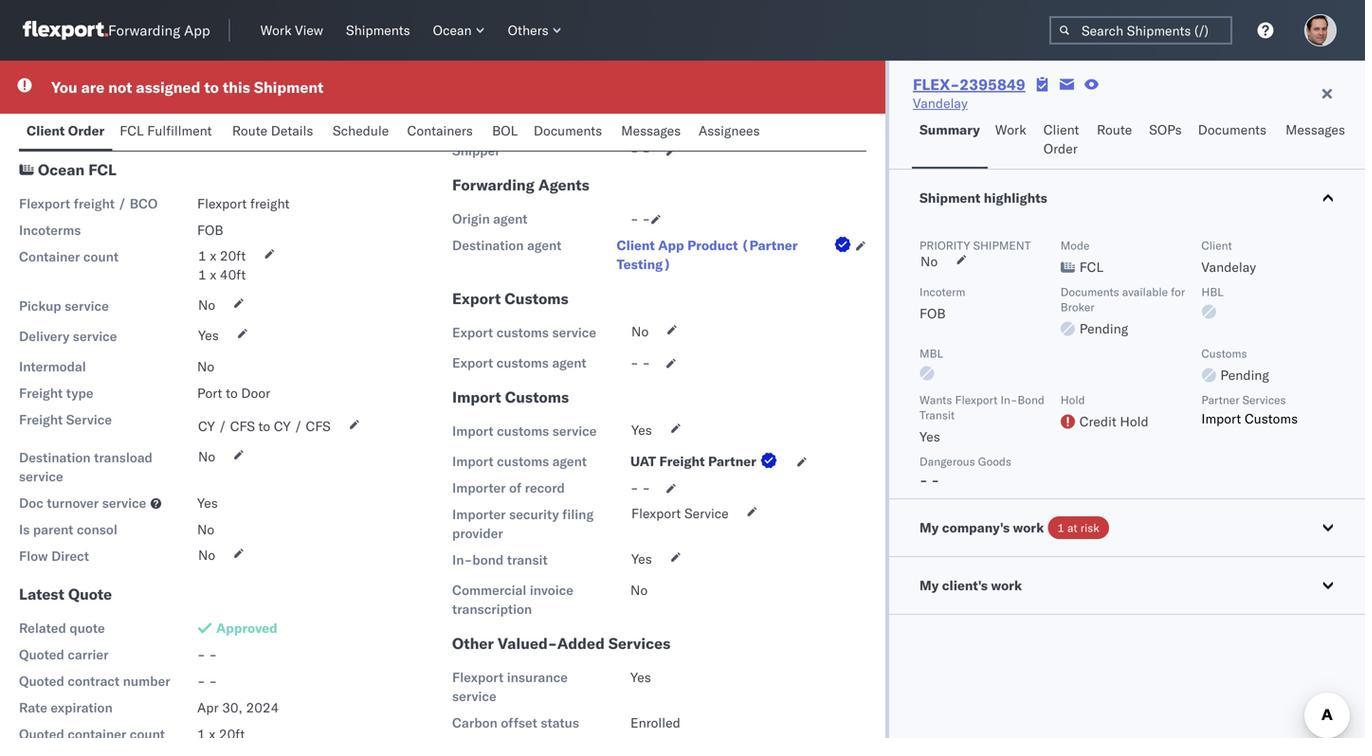 Task type: vqa. For each thing, say whether or not it's contained in the screenshot.


Task type: locate. For each thing, give the bounding box(es) containing it.
available
[[1123, 285, 1168, 299]]

1 horizontal spatial fob
[[920, 305, 946, 322]]

0 vertical spatial app
[[184, 21, 210, 39]]

2 horizontal spatial documents
[[1198, 121, 1267, 138]]

partner services import customs
[[1202, 393, 1298, 427]]

service up export customs agent
[[552, 324, 597, 341]]

0 vertical spatial hold
[[1061, 393, 1085, 407]]

shipment up priority
[[920, 190, 981, 206]]

ocean inside button
[[433, 22, 472, 38]]

cy
[[198, 418, 215, 435], [274, 418, 291, 435]]

- - for seller
[[631, 116, 651, 132]]

to right port
[[226, 385, 238, 402]]

in- inside the wants flexport in-bond transit yes
[[1001, 393, 1018, 407]]

0 horizontal spatial messages
[[621, 122, 681, 139]]

0 vertical spatial partner
[[1202, 393, 1240, 407]]

1 horizontal spatial work
[[995, 121, 1027, 138]]

1 horizontal spatial partner
[[1202, 393, 1240, 407]]

rate expiration
[[19, 700, 113, 716]]

1 vertical spatial shipment
[[920, 190, 981, 206]]

(partner
[[741, 237, 798, 254]]

route left the sops
[[1097, 121, 1132, 138]]

forwarding
[[108, 21, 180, 39], [452, 175, 535, 194]]

smb
[[118, 106, 147, 123]]

2 quoted from the top
[[19, 673, 64, 690]]

client order right the work "button"
[[1044, 121, 1080, 157]]

work inside "button"
[[995, 121, 1027, 138]]

agent up record
[[553, 453, 587, 470]]

flexport. image
[[23, 21, 108, 40]]

hold right credit
[[1120, 413, 1149, 430]]

import customs
[[452, 388, 569, 407]]

1 importer from the top
[[452, 480, 506, 496]]

1 horizontal spatial client order
[[1044, 121, 1080, 157]]

0 vertical spatial freight
[[19, 385, 63, 402]]

order up ocean fcl at the left top of the page
[[68, 122, 105, 139]]

x left 40ft
[[210, 266, 216, 283]]

1 horizontal spatial route
[[1097, 121, 1132, 138]]

1 horizontal spatial ocean
[[433, 22, 472, 38]]

importer
[[452, 480, 506, 496], [452, 506, 506, 523]]

status
[[541, 715, 579, 732]]

0 horizontal spatial to
[[204, 78, 219, 97]]

1 left 20ft
[[198, 248, 206, 264]]

order right the work "button"
[[1044, 140, 1078, 157]]

others button
[[500, 18, 570, 43]]

work button
[[988, 113, 1036, 169]]

fcl up flexport freight / bco at the top left of page
[[88, 160, 116, 179]]

freight right uat
[[660, 453, 705, 470]]

2 freight from the left
[[250, 195, 290, 212]]

x left 20ft
[[210, 248, 216, 264]]

filing
[[562, 506, 594, 523]]

pending for customs
[[1221, 367, 1270, 384]]

client order up ocean fcl at the left top of the page
[[27, 122, 105, 139]]

0 vertical spatial destination
[[452, 237, 524, 254]]

1 vertical spatial fcl
[[88, 160, 116, 179]]

0 vertical spatial my
[[920, 520, 939, 536]]

work right client's
[[991, 577, 1022, 594]]

0 vertical spatial export
[[452, 289, 501, 308]]

fcl inside button
[[120, 122, 144, 139]]

2 importer from the top
[[452, 506, 506, 523]]

service down the uat freight partner
[[685, 505, 729, 522]]

0 horizontal spatial cy
[[198, 418, 215, 435]]

1 vertical spatial 1
[[198, 266, 206, 283]]

1 vertical spatial destination
[[19, 449, 91, 466]]

customs for import customs agent
[[497, 453, 549, 470]]

0 horizontal spatial fob
[[197, 222, 223, 239]]

customs down export customs service
[[497, 355, 549, 371]]

order inside client order
[[1044, 140, 1078, 157]]

flexport for flexport freight
[[197, 195, 247, 212]]

quoted up rate
[[19, 673, 64, 690]]

route inside button
[[1097, 121, 1132, 138]]

1 horizontal spatial service
[[685, 505, 729, 522]]

agent down origin agent
[[527, 237, 562, 254]]

1 horizontal spatial shipment
[[920, 190, 981, 206]]

enrolled
[[631, 715, 681, 732]]

in- down provider
[[452, 552, 472, 568]]

2 export from the top
[[452, 324, 493, 341]]

documents inside "documents available for broker"
[[1061, 285, 1120, 299]]

to
[[204, 78, 219, 97], [226, 385, 238, 402], [258, 418, 270, 435]]

fcl fulfillment button
[[112, 114, 225, 151]]

fcl for fcl fulfillment
[[120, 122, 144, 139]]

work for my client's work
[[991, 577, 1022, 594]]

0 vertical spatial service
[[66, 412, 112, 428]]

work inside 'button'
[[991, 577, 1022, 594]]

related
[[19, 620, 66, 637]]

documents for documents available for broker
[[1061, 285, 1120, 299]]

importer for importer security filing provider
[[452, 506, 506, 523]]

security
[[509, 506, 559, 523]]

my left company's
[[920, 520, 939, 536]]

service for import customs service
[[553, 423, 597, 440]]

vandelay down flex-
[[913, 95, 968, 111]]

2395849
[[960, 75, 1026, 94]]

1 vertical spatial pending
[[1221, 367, 1270, 384]]

0 vertical spatial order
[[68, 122, 105, 139]]

0 vertical spatial pending
[[1080, 321, 1129, 337]]

0 horizontal spatial order
[[68, 122, 105, 139]]

sops button
[[1142, 113, 1191, 169]]

in- up goods
[[1001, 393, 1018, 407]]

work left at
[[1013, 520, 1044, 536]]

1 vertical spatial export
[[452, 324, 493, 341]]

2 vertical spatial 1
[[1058, 521, 1065, 535]]

quoted for quoted carrier
[[19, 647, 64, 663]]

export down export customs
[[452, 324, 493, 341]]

product
[[688, 237, 738, 254]]

destination inside destination transload service
[[19, 449, 91, 466]]

1 vertical spatial work
[[991, 577, 1022, 594]]

route for route details
[[232, 122, 267, 139]]

1 horizontal spatial cfs
[[306, 418, 331, 435]]

pending
[[1080, 321, 1129, 337], [1221, 367, 1270, 384]]

app up testing)
[[658, 237, 684, 254]]

0 vertical spatial in-
[[1001, 393, 1018, 407]]

0 vertical spatial x
[[210, 248, 216, 264]]

origin agent
[[452, 211, 528, 227]]

0 horizontal spatial hold
[[1061, 393, 1085, 407]]

others
[[508, 22, 549, 38]]

0 horizontal spatial freight
[[74, 195, 115, 212]]

0 horizontal spatial work
[[260, 22, 292, 38]]

1 vertical spatial forwarding
[[452, 175, 535, 194]]

1 horizontal spatial services
[[1243, 393, 1286, 407]]

consol
[[77, 522, 117, 538]]

20ft
[[220, 248, 246, 264]]

pending up partner services import customs
[[1221, 367, 1270, 384]]

pending for documents available for broker
[[1080, 321, 1129, 337]]

freight down route details button
[[250, 195, 290, 212]]

containers button
[[400, 114, 485, 151]]

0 vertical spatial work
[[260, 22, 292, 38]]

importer up provider
[[452, 506, 506, 523]]

bond
[[1018, 393, 1045, 407]]

importer inside importer security filing provider
[[452, 506, 506, 523]]

shipment inside button
[[920, 190, 981, 206]]

work for my company's work
[[1013, 520, 1044, 536]]

ocean right shipments
[[433, 22, 472, 38]]

fob up 20ft
[[197, 222, 223, 239]]

bol button
[[485, 114, 526, 151]]

1 vertical spatial fob
[[920, 305, 946, 322]]

1 vertical spatial ocean
[[38, 160, 85, 179]]

1 vertical spatial freight
[[19, 412, 63, 428]]

1 vertical spatial hold
[[1120, 413, 1149, 430]]

my inside 'button'
[[920, 577, 939, 594]]

to down door
[[258, 418, 270, 435]]

0 horizontal spatial destination
[[19, 449, 91, 466]]

to left this
[[204, 78, 219, 97]]

customs for export customs agent
[[497, 355, 549, 371]]

my left client's
[[920, 577, 939, 594]]

1 vertical spatial partner
[[708, 453, 757, 470]]

client order button up ocean fcl at the left top of the page
[[19, 114, 112, 151]]

quoted for quoted contract number
[[19, 673, 64, 690]]

client up testing)
[[617, 237, 655, 254]]

order for the left client order 'button'
[[68, 122, 105, 139]]

0 vertical spatial ocean
[[433, 22, 472, 38]]

yes
[[198, 327, 219, 344], [632, 422, 652, 439], [920, 429, 940, 445], [197, 495, 218, 512], [632, 551, 652, 568], [631, 669, 651, 686]]

in-
[[1001, 393, 1018, 407], [452, 552, 472, 568]]

originates
[[19, 106, 83, 123]]

importer security filing provider
[[452, 506, 594, 542]]

flexport up incoterms at the left
[[19, 195, 70, 212]]

0 horizontal spatial documents
[[534, 122, 602, 139]]

route details
[[232, 122, 313, 139]]

transload
[[94, 449, 153, 466]]

1 vertical spatial in-
[[452, 552, 472, 568]]

- - for origin agent
[[631, 211, 651, 227]]

1 export from the top
[[452, 289, 501, 308]]

bol
[[492, 122, 518, 139]]

forwarding app
[[108, 21, 210, 39]]

service up import customs agent
[[553, 423, 597, 440]]

pending down broker
[[1080, 321, 1129, 337]]

customs for import customs service
[[497, 423, 549, 440]]

flexport for flexport insurance service
[[452, 669, 504, 686]]

work down 2395849
[[995, 121, 1027, 138]]

customs inside partner services import customs
[[1245, 411, 1298, 427]]

freight down ocean fcl at the left top of the page
[[74, 195, 115, 212]]

documents up broker
[[1061, 285, 1120, 299]]

service down pickup service
[[73, 328, 117, 345]]

documents button up agents
[[526, 114, 614, 151]]

1 my from the top
[[920, 520, 939, 536]]

1 vertical spatial to
[[226, 385, 238, 402]]

1 freight from the left
[[74, 195, 115, 212]]

1 horizontal spatial to
[[226, 385, 238, 402]]

flexport inside 'flexport insurance service'
[[452, 669, 504, 686]]

documents button right the sops
[[1191, 113, 1278, 169]]

1 at risk
[[1058, 521, 1100, 535]]

0 horizontal spatial app
[[184, 21, 210, 39]]

0 horizontal spatial client order button
[[19, 114, 112, 151]]

incoterm
[[920, 285, 966, 299]]

1 quoted from the top
[[19, 647, 64, 663]]

documents available for broker
[[1061, 285, 1185, 314]]

work
[[260, 22, 292, 38], [995, 121, 1027, 138]]

customs
[[505, 289, 569, 308], [1202, 347, 1247, 361], [505, 388, 569, 407], [1245, 411, 1298, 427]]

testing)
[[617, 256, 671, 273]]

1 for 1 at risk
[[1058, 521, 1065, 535]]

documents right the sops
[[1198, 121, 1267, 138]]

flexport freight / bco
[[19, 195, 158, 212]]

1 cfs from the left
[[230, 418, 255, 435]]

added
[[557, 634, 605, 653]]

0 horizontal spatial services
[[609, 634, 671, 653]]

work left view
[[260, 22, 292, 38]]

0 vertical spatial fcl
[[120, 122, 144, 139]]

documents for leftmost "documents" button
[[534, 122, 602, 139]]

x
[[210, 248, 216, 264], [210, 266, 216, 283]]

details
[[271, 122, 313, 139]]

destination down freight service
[[19, 449, 91, 466]]

1 vertical spatial service
[[685, 505, 729, 522]]

latest quote
[[19, 585, 112, 604]]

1 vertical spatial app
[[658, 237, 684, 254]]

1 horizontal spatial messages
[[1286, 121, 1346, 138]]

1 vertical spatial x
[[210, 266, 216, 283]]

summary button
[[912, 113, 988, 169]]

my client's work button
[[890, 558, 1365, 614]]

destination agent
[[452, 237, 562, 254]]

cfs
[[230, 418, 255, 435], [306, 418, 331, 435]]

ocean fcl
[[38, 160, 116, 179]]

vandelay up hbl
[[1202, 259, 1257, 275]]

0 horizontal spatial partner
[[708, 453, 757, 470]]

agent up destination agent
[[493, 211, 528, 227]]

customs up export customs agent
[[497, 324, 549, 341]]

service inside destination transload service
[[19, 468, 63, 485]]

destination for destination transload service
[[19, 449, 91, 466]]

vandelay inside client vandelay incoterm fob
[[1202, 259, 1257, 275]]

documents
[[1198, 121, 1267, 138], [534, 122, 602, 139], [1061, 285, 1120, 299]]

destination down origin agent
[[452, 237, 524, 254]]

work view link
[[253, 18, 331, 43]]

1 horizontal spatial order
[[1044, 140, 1078, 157]]

1 cy from the left
[[198, 418, 215, 435]]

fob
[[197, 222, 223, 239], [920, 305, 946, 322]]

1 left at
[[1058, 521, 1065, 535]]

app for forwarding
[[184, 21, 210, 39]]

my for my company's work
[[920, 520, 939, 536]]

service down type
[[66, 412, 112, 428]]

forwarding for forwarding agents
[[452, 175, 535, 194]]

0 horizontal spatial ocean
[[38, 160, 85, 179]]

export for export customs agent
[[452, 355, 493, 371]]

importer for importer of record
[[452, 480, 506, 496]]

1 horizontal spatial client order button
[[1036, 113, 1090, 169]]

1 vertical spatial work
[[995, 121, 1027, 138]]

flexport down uat
[[632, 505, 681, 522]]

you
[[51, 78, 77, 97]]

2 x from the top
[[210, 266, 216, 283]]

seller
[[452, 116, 488, 132]]

1 horizontal spatial pending
[[1221, 367, 1270, 384]]

importer left "of"
[[452, 480, 506, 496]]

1 vertical spatial my
[[920, 577, 939, 594]]

import for import customs
[[452, 388, 501, 407]]

priority
[[920, 238, 970, 253]]

transit
[[920, 408, 955, 422]]

1 horizontal spatial fcl
[[120, 122, 144, 139]]

1 horizontal spatial cy
[[274, 418, 291, 435]]

1 horizontal spatial vandelay
[[1202, 259, 1257, 275]]

service up doc
[[19, 468, 63, 485]]

route inside button
[[232, 122, 267, 139]]

0 horizontal spatial route
[[232, 122, 267, 139]]

flexport right wants
[[955, 393, 998, 407]]

0 horizontal spatial forwarding
[[108, 21, 180, 39]]

1 horizontal spatial in-
[[1001, 393, 1018, 407]]

app up you are not assigned to this shipment at the left
[[184, 21, 210, 39]]

this
[[223, 78, 250, 97]]

flexport service
[[632, 505, 729, 522]]

customs up "of"
[[497, 453, 549, 470]]

1 left 40ft
[[198, 266, 206, 283]]

service inside 'flexport insurance service'
[[452, 688, 497, 705]]

1 horizontal spatial documents
[[1061, 285, 1120, 299]]

1 vertical spatial importer
[[452, 506, 506, 523]]

1 horizontal spatial freight
[[250, 195, 290, 212]]

services
[[1243, 393, 1286, 407], [609, 634, 671, 653]]

1 vertical spatial vandelay
[[1202, 259, 1257, 275]]

messages button
[[1278, 113, 1356, 169], [614, 114, 691, 151]]

2 horizontal spatial fcl
[[1080, 259, 1104, 275]]

freight down intermodal
[[19, 385, 63, 402]]

2 vertical spatial freight
[[660, 453, 705, 470]]

fob down incoterm
[[920, 305, 946, 322]]

export up export customs service
[[452, 289, 501, 308]]

client right the work "button"
[[1044, 121, 1080, 138]]

import customs agent
[[452, 453, 587, 470]]

schedule button
[[325, 114, 400, 151]]

customs up import customs agent
[[497, 423, 549, 440]]

forwarding up the not
[[108, 21, 180, 39]]

3 export from the top
[[452, 355, 493, 371]]

agent
[[493, 211, 528, 227], [527, 237, 562, 254], [552, 355, 587, 371], [553, 453, 587, 470]]

freight down 'freight type'
[[19, 412, 63, 428]]

2 my from the top
[[920, 577, 939, 594]]

flexport up 20ft
[[197, 195, 247, 212]]

shipment
[[254, 78, 324, 97], [920, 190, 981, 206]]

shipment up details
[[254, 78, 324, 97]]

client order button up highlights
[[1036, 113, 1090, 169]]

route left details
[[232, 122, 267, 139]]

fcl right from
[[120, 122, 144, 139]]

service up consol
[[102, 495, 146, 512]]

quoted contract number
[[19, 673, 170, 690]]

highlights
[[984, 190, 1048, 206]]

0 vertical spatial forwarding
[[108, 21, 180, 39]]

flexport
[[19, 195, 70, 212], [197, 195, 247, 212], [955, 393, 998, 407], [632, 505, 681, 522], [452, 669, 504, 686]]

0 vertical spatial work
[[1013, 520, 1044, 536]]

2 vertical spatial to
[[258, 418, 270, 435]]

shipment highlights
[[920, 190, 1048, 206]]

2 vertical spatial export
[[452, 355, 493, 371]]

quoted down related
[[19, 647, 64, 663]]

client order for the rightmost client order 'button'
[[1044, 121, 1080, 157]]

yes inside the wants flexport in-bond transit yes
[[920, 429, 940, 445]]

ocean up flexport freight / bco at the top left of page
[[38, 160, 85, 179]]

flexport down other
[[452, 669, 504, 686]]

2 vertical spatial fcl
[[1080, 259, 1104, 275]]

0 vertical spatial vandelay
[[913, 95, 968, 111]]

freight for flexport freight / bco
[[74, 195, 115, 212]]

Search Shipments (/) text field
[[1050, 16, 1233, 45]]

schedule
[[333, 122, 389, 139]]

client order for the left client order 'button'
[[27, 122, 105, 139]]

client up hbl
[[1202, 238, 1232, 253]]

fcl down mode
[[1080, 259, 1104, 275]]

forwarding up origin agent
[[452, 175, 535, 194]]

partner inside partner services import customs
[[1202, 393, 1240, 407]]

0 horizontal spatial /
[[118, 195, 126, 212]]

ocean for ocean
[[433, 22, 472, 38]]

0 horizontal spatial pending
[[1080, 321, 1129, 337]]

service up carbon
[[452, 688, 497, 705]]

1 horizontal spatial messages button
[[1278, 113, 1356, 169]]

app inside client app product (partner testing)
[[658, 237, 684, 254]]

hold up credit
[[1061, 393, 1085, 407]]

documents up agents
[[534, 122, 602, 139]]

- - for export customs agent
[[631, 355, 651, 371]]

0 horizontal spatial client order
[[27, 122, 105, 139]]

export up "import customs"
[[452, 355, 493, 371]]

1 vertical spatial quoted
[[19, 673, 64, 690]]

freight for flexport freight
[[250, 195, 290, 212]]

0 vertical spatial services
[[1243, 393, 1286, 407]]

0 vertical spatial shipment
[[254, 78, 324, 97]]



Task type: describe. For each thing, give the bounding box(es) containing it.
credit hold
[[1080, 413, 1149, 430]]

count
[[83, 248, 119, 265]]

is parent consol
[[19, 522, 117, 538]]

forwarding for forwarding app
[[108, 21, 180, 39]]

you are not assigned to this shipment
[[51, 78, 324, 97]]

offset
[[501, 715, 537, 732]]

door
[[241, 385, 270, 402]]

mode
[[1061, 238, 1090, 253]]

0 vertical spatial fob
[[197, 222, 223, 239]]

- - for shipper
[[631, 142, 651, 159]]

client app product (partner testing)
[[617, 237, 798, 273]]

importer of record
[[452, 480, 565, 496]]

30,
[[222, 700, 243, 716]]

wants flexport in-bond transit yes
[[920, 393, 1045, 445]]

incoterms
[[19, 222, 81, 239]]

assignees button
[[691, 114, 771, 151]]

customs for export customs service
[[497, 324, 549, 341]]

provider
[[452, 525, 503, 542]]

record
[[525, 480, 565, 496]]

1 horizontal spatial hold
[[1120, 413, 1149, 430]]

doc turnover service
[[19, 495, 146, 512]]

client's
[[942, 577, 988, 594]]

40ft
[[220, 266, 246, 283]]

0 horizontal spatial fcl
[[88, 160, 116, 179]]

quote
[[70, 620, 105, 637]]

client inside client vandelay incoterm fob
[[1202, 238, 1232, 253]]

import inside partner services import customs
[[1202, 411, 1242, 427]]

destination for destination agent
[[452, 237, 524, 254]]

uat
[[631, 453, 656, 470]]

freight for freight service
[[19, 412, 63, 428]]

- - for importer of record
[[631, 480, 651, 496]]

invoice
[[530, 582, 574, 599]]

originates from smb app
[[19, 106, 147, 142]]

are
[[81, 78, 105, 97]]

not
[[108, 78, 132, 97]]

expiration
[[51, 700, 113, 716]]

route details button
[[225, 114, 325, 151]]

app for client
[[658, 237, 684, 254]]

my for my client's work
[[920, 577, 939, 594]]

agent down export customs service
[[552, 355, 587, 371]]

latest
[[19, 585, 64, 604]]

freight for freight type
[[19, 385, 63, 402]]

bond
[[472, 552, 504, 568]]

app
[[19, 125, 42, 142]]

at
[[1068, 521, 1078, 535]]

intermodal
[[19, 358, 86, 375]]

direct
[[51, 548, 89, 565]]

0 horizontal spatial messages button
[[614, 114, 691, 151]]

pickup
[[19, 298, 61, 314]]

1 x from the top
[[210, 248, 216, 264]]

my client's work
[[920, 577, 1022, 594]]

forwarding app link
[[23, 21, 210, 40]]

fcl fulfillment
[[120, 122, 212, 139]]

sops
[[1150, 121, 1182, 138]]

flex-2395849 link
[[913, 75, 1026, 94]]

commercial
[[452, 582, 527, 599]]

flexport insurance service
[[452, 669, 568, 705]]

commercial invoice transcription
[[452, 582, 574, 618]]

2 cy from the left
[[274, 418, 291, 435]]

service for destination transload service
[[19, 468, 63, 485]]

flexport for flexport service
[[632, 505, 681, 522]]

fcl for fcl
[[1080, 259, 1104, 275]]

of
[[509, 480, 522, 496]]

uat freight partner
[[631, 453, 757, 470]]

contract
[[68, 673, 120, 690]]

is
[[19, 522, 30, 538]]

shipments
[[346, 22, 410, 38]]

service for doc turnover service
[[102, 495, 146, 512]]

pickup service
[[19, 298, 109, 314]]

2 horizontal spatial /
[[294, 418, 302, 435]]

export for export customs
[[452, 289, 501, 308]]

documents for rightmost "documents" button
[[1198, 121, 1267, 138]]

carbon
[[452, 715, 498, 732]]

view
[[295, 22, 323, 38]]

container
[[19, 248, 80, 265]]

transcription
[[452, 601, 532, 618]]

ocean for ocean fcl
[[38, 160, 85, 179]]

2 cfs from the left
[[306, 418, 331, 435]]

1 x 20ft 1 x 40ft
[[198, 248, 246, 283]]

goods
[[978, 455, 1012, 469]]

service for flexport service
[[685, 505, 729, 522]]

mbl
[[920, 347, 944, 361]]

export for export customs service
[[452, 324, 493, 341]]

dangerous
[[920, 455, 975, 469]]

carbon offset status
[[452, 715, 579, 732]]

cy / cfs to cy / cfs
[[198, 418, 331, 435]]

delivery service
[[19, 328, 117, 345]]

0 horizontal spatial shipment
[[254, 78, 324, 97]]

hbl
[[1202, 285, 1224, 299]]

import for import customs agent
[[452, 453, 494, 470]]

assigned
[[136, 78, 201, 97]]

in-bond transit
[[452, 552, 548, 568]]

doc
[[19, 495, 43, 512]]

flow direct
[[19, 548, 89, 565]]

fulfillment
[[147, 122, 212, 139]]

order for the rightmost client order 'button'
[[1044, 140, 1078, 157]]

approved
[[216, 620, 278, 637]]

0 horizontal spatial in-
[[452, 552, 472, 568]]

port
[[197, 385, 222, 402]]

agents
[[538, 175, 590, 194]]

1 horizontal spatial documents button
[[1191, 113, 1278, 169]]

from
[[86, 106, 115, 123]]

credit
[[1080, 413, 1117, 430]]

valued-
[[498, 634, 557, 653]]

service up delivery service
[[65, 298, 109, 314]]

related quote
[[19, 620, 105, 637]]

dangerous goods - -
[[920, 455, 1012, 489]]

0 vertical spatial to
[[204, 78, 219, 97]]

shipment highlights button
[[890, 170, 1365, 227]]

services inside partner services import customs
[[1243, 393, 1286, 407]]

2024
[[246, 700, 279, 716]]

turnover
[[47, 495, 99, 512]]

client vandelay incoterm fob
[[920, 238, 1257, 322]]

quoted carrier
[[19, 647, 109, 663]]

work view
[[260, 22, 323, 38]]

2 horizontal spatial to
[[258, 418, 270, 435]]

0 horizontal spatial documents button
[[526, 114, 614, 151]]

service for export customs service
[[552, 324, 597, 341]]

service for freight service
[[66, 412, 112, 428]]

export customs agent
[[452, 355, 587, 371]]

client app product (partner testing) link
[[617, 236, 855, 274]]

apr
[[197, 700, 219, 716]]

freight type
[[19, 385, 93, 402]]

1 horizontal spatial /
[[218, 418, 227, 435]]

work for work view
[[260, 22, 292, 38]]

1 for 1 x 20ft 1 x 40ft
[[198, 248, 206, 264]]

fob inside client vandelay incoterm fob
[[920, 305, 946, 322]]

service for flexport insurance service
[[452, 688, 497, 705]]

client down you
[[27, 122, 65, 139]]

client inside client app product (partner testing)
[[617, 237, 655, 254]]

route for route
[[1097, 121, 1132, 138]]

0 horizontal spatial vandelay
[[913, 95, 968, 111]]

import for import customs service
[[452, 423, 494, 440]]

work for work
[[995, 121, 1027, 138]]

flexport inside the wants flexport in-bond transit yes
[[955, 393, 998, 407]]

flexport for flexport freight / bco
[[19, 195, 70, 212]]



